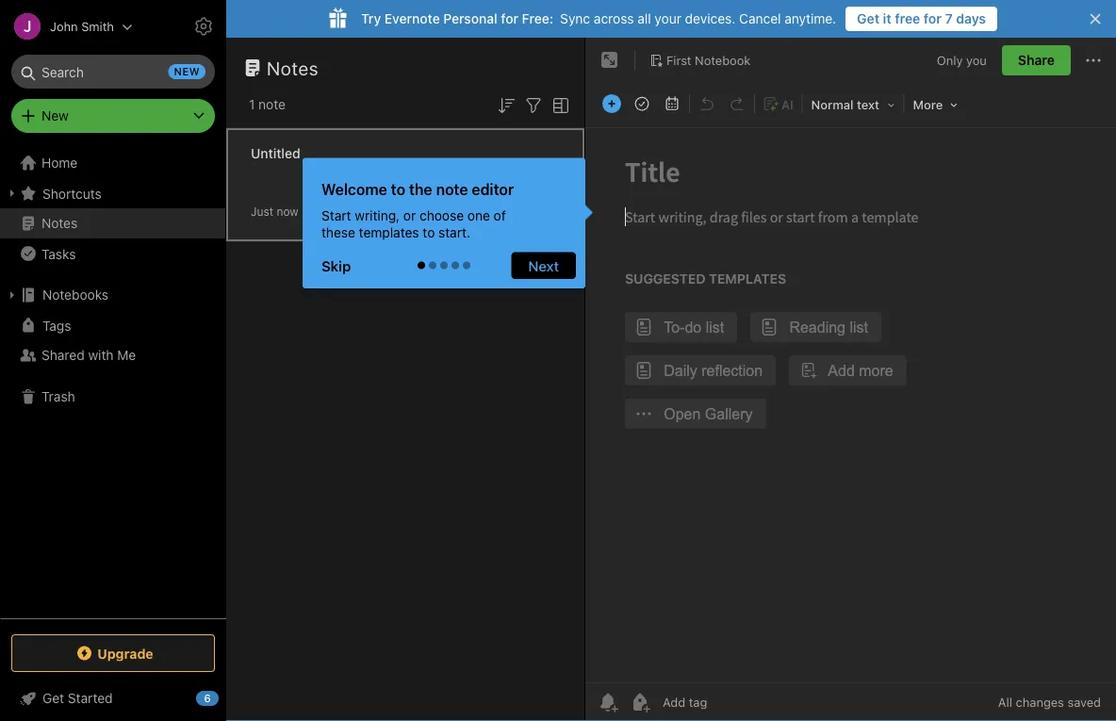 Task type: describe. For each thing, give the bounding box(es) containing it.
try
[[361, 11, 381, 26]]

upgrade button
[[11, 635, 215, 673]]

first
[[667, 53, 692, 67]]

just
[[251, 205, 274, 218]]

evernote
[[385, 11, 440, 26]]

writing,
[[355, 208, 400, 223]]

only you
[[938, 53, 988, 67]]

first notebook button
[[643, 47, 758, 74]]

tree containing home
[[0, 148, 226, 618]]

notes link
[[0, 208, 225, 239]]

days
[[957, 11, 987, 26]]

Insert field
[[598, 91, 626, 117]]

shared with me
[[42, 348, 136, 363]]

trash link
[[0, 382, 225, 412]]

only
[[938, 53, 964, 67]]

these
[[322, 225, 356, 240]]

changes
[[1016, 696, 1065, 710]]

shortcuts button
[[0, 178, 225, 208]]

all
[[999, 696, 1013, 710]]

me
[[117, 348, 136, 363]]

normal text
[[812, 98, 880, 112]]

you
[[967, 53, 988, 67]]

for for free:
[[501, 11, 519, 26]]

tasks
[[42, 246, 76, 262]]

shared
[[42, 348, 85, 363]]

More field
[[907, 91, 965, 118]]

it
[[884, 11, 892, 26]]

trash
[[42, 389, 75, 405]]

personal
[[444, 11, 498, 26]]

with
[[88, 348, 114, 363]]

0 horizontal spatial note
[[259, 97, 286, 112]]

sync
[[561, 11, 591, 26]]

skip button
[[312, 252, 368, 279]]

get it free for 7 days
[[858, 11, 987, 26]]

add a reminder image
[[597, 691, 620, 714]]

notebook
[[695, 53, 751, 67]]

shared with me link
[[0, 341, 225, 371]]

1 note
[[249, 97, 286, 112]]

of
[[494, 208, 506, 223]]

new button
[[11, 99, 215, 133]]

settings image
[[192, 15, 215, 38]]

upgrade
[[97, 646, 153, 661]]

notebooks
[[42, 287, 109, 303]]

share
[[1019, 52, 1056, 68]]

next
[[529, 258, 559, 274]]

your
[[655, 11, 682, 26]]

across
[[594, 11, 634, 26]]

task image
[[629, 91, 656, 117]]

Heading level field
[[805, 91, 902, 118]]

try evernote personal for free: sync across all your devices. cancel anytime.
[[361, 11, 837, 26]]



Task type: vqa. For each thing, say whether or not it's contained in the screenshot.
WHAT'S NEW field
no



Task type: locate. For each thing, give the bounding box(es) containing it.
start.
[[439, 225, 471, 240]]

expand notebooks image
[[5, 288, 20, 303]]

note right 1
[[259, 97, 286, 112]]

free
[[895, 11, 921, 26]]

Search text field
[[25, 55, 202, 89]]

for for 7
[[924, 11, 942, 26]]

first notebook
[[667, 53, 751, 67]]

to
[[391, 180, 406, 198], [423, 225, 435, 240]]

notes up 1 note
[[267, 57, 319, 79]]

0 vertical spatial to
[[391, 180, 406, 198]]

note
[[259, 97, 286, 112], [436, 180, 468, 198]]

1 vertical spatial to
[[423, 225, 435, 240]]

choose
[[420, 208, 464, 223]]

1
[[249, 97, 255, 112]]

welcome
[[322, 180, 387, 198]]

calendar event image
[[659, 91, 686, 117]]

0 vertical spatial notes
[[267, 57, 319, 79]]

None search field
[[25, 55, 202, 89]]

get it free for 7 days button
[[846, 7, 998, 31]]

devices.
[[685, 11, 736, 26]]

add tag image
[[629, 691, 652, 714]]

all changes saved
[[999, 696, 1102, 710]]

new
[[42, 108, 69, 124]]

anytime.
[[785, 11, 837, 26]]

the
[[409, 180, 433, 198]]

to left the
[[391, 180, 406, 198]]

next button
[[512, 252, 576, 279]]

home
[[42, 155, 78, 171]]

normal
[[812, 98, 854, 112]]

for inside get it free for 7 days button
[[924, 11, 942, 26]]

0 horizontal spatial notes
[[42, 216, 78, 231]]

0 vertical spatial note
[[259, 97, 286, 112]]

templates
[[359, 225, 419, 240]]

or
[[404, 208, 416, 223]]

one
[[468, 208, 490, 223]]

tree
[[0, 148, 226, 618]]

all
[[638, 11, 651, 26]]

0 horizontal spatial for
[[501, 11, 519, 26]]

for left the free:
[[501, 11, 519, 26]]

1 vertical spatial notes
[[42, 216, 78, 231]]

for
[[501, 11, 519, 26], [924, 11, 942, 26]]

text
[[857, 98, 880, 112]]

note up "choose"
[[436, 180, 468, 198]]

Note Editor text field
[[586, 128, 1117, 683]]

expand note image
[[599, 49, 622, 72]]

just now
[[251, 205, 299, 218]]

more
[[914, 98, 944, 112]]

skip
[[322, 258, 351, 274]]

1 horizontal spatial to
[[423, 225, 435, 240]]

0 horizontal spatial to
[[391, 180, 406, 198]]

editor
[[472, 180, 514, 198]]

to down "choose"
[[423, 225, 435, 240]]

for left '7'
[[924, 11, 942, 26]]

1 vertical spatial note
[[436, 180, 468, 198]]

tags button
[[0, 310, 225, 341]]

note inside welcome to the note editor start writing, or choose one of these templates to start.
[[436, 180, 468, 198]]

notes
[[267, 57, 319, 79], [42, 216, 78, 231]]

tags
[[42, 318, 71, 333]]

1 horizontal spatial note
[[436, 180, 468, 198]]

welcome to the note editor start writing, or choose one of these templates to start.
[[322, 180, 514, 240]]

note window element
[[586, 38, 1117, 722]]

start
[[322, 208, 351, 223]]

notes up the tasks
[[42, 216, 78, 231]]

share button
[[1003, 45, 1072, 75]]

1 horizontal spatial notes
[[267, 57, 319, 79]]

get
[[858, 11, 880, 26]]

free:
[[522, 11, 554, 26]]

7
[[946, 11, 953, 26]]

Add tag field
[[661, 695, 803, 711]]

1 horizontal spatial for
[[924, 11, 942, 26]]

now
[[277, 205, 299, 218]]

tasks button
[[0, 239, 225, 269]]

shortcuts
[[42, 186, 102, 201]]

saved
[[1068, 696, 1102, 710]]

notebooks link
[[0, 280, 225, 310]]

home link
[[0, 148, 226, 178]]

cancel
[[740, 11, 782, 26]]

2 for from the left
[[924, 11, 942, 26]]

click to collapse image
[[219, 687, 233, 709]]

untitled
[[251, 146, 301, 161]]

1 for from the left
[[501, 11, 519, 26]]



